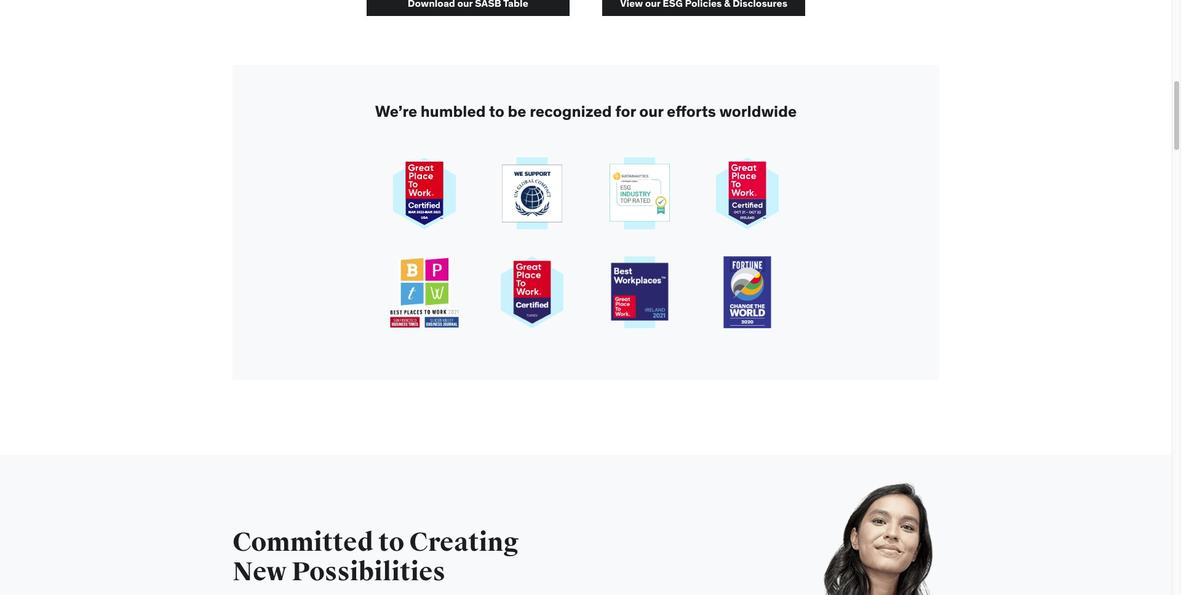 Task type: describe. For each thing, give the bounding box(es) containing it.
new
[[233, 557, 287, 588]]

great workplace award march 22-23 usa image
[[393, 158, 456, 230]]

possibilities
[[292, 557, 446, 588]]

humbled
[[421, 102, 486, 121]]

committed to creating new possibilities
[[233, 527, 519, 588]]

worldwide
[[719, 102, 797, 121]]

our
[[639, 102, 664, 121]]

recognized
[[530, 102, 612, 121]]

0 vertical spatial to
[[489, 102, 504, 121]]

committed
[[233, 527, 374, 559]]



Task type: vqa. For each thing, say whether or not it's contained in the screenshot.
Blog
no



Task type: locate. For each thing, give the bounding box(es) containing it.
be
[[508, 102, 526, 121]]

we support un global compact image
[[502, 158, 563, 230]]

0 horizontal spatial to
[[379, 527, 404, 559]]

creating
[[409, 527, 519, 559]]

1 horizontal spatial to
[[489, 102, 504, 121]]

for
[[615, 102, 636, 121]]

to
[[489, 102, 504, 121], [379, 527, 404, 559]]

to inside committed to creating new possibilities
[[379, 527, 404, 559]]

1 vertical spatial to
[[379, 527, 404, 559]]

we're
[[375, 102, 417, 121]]

we're humbled to be recognized for our efforts worldwide
[[375, 102, 797, 121]]

efforts
[[667, 102, 716, 121]]



